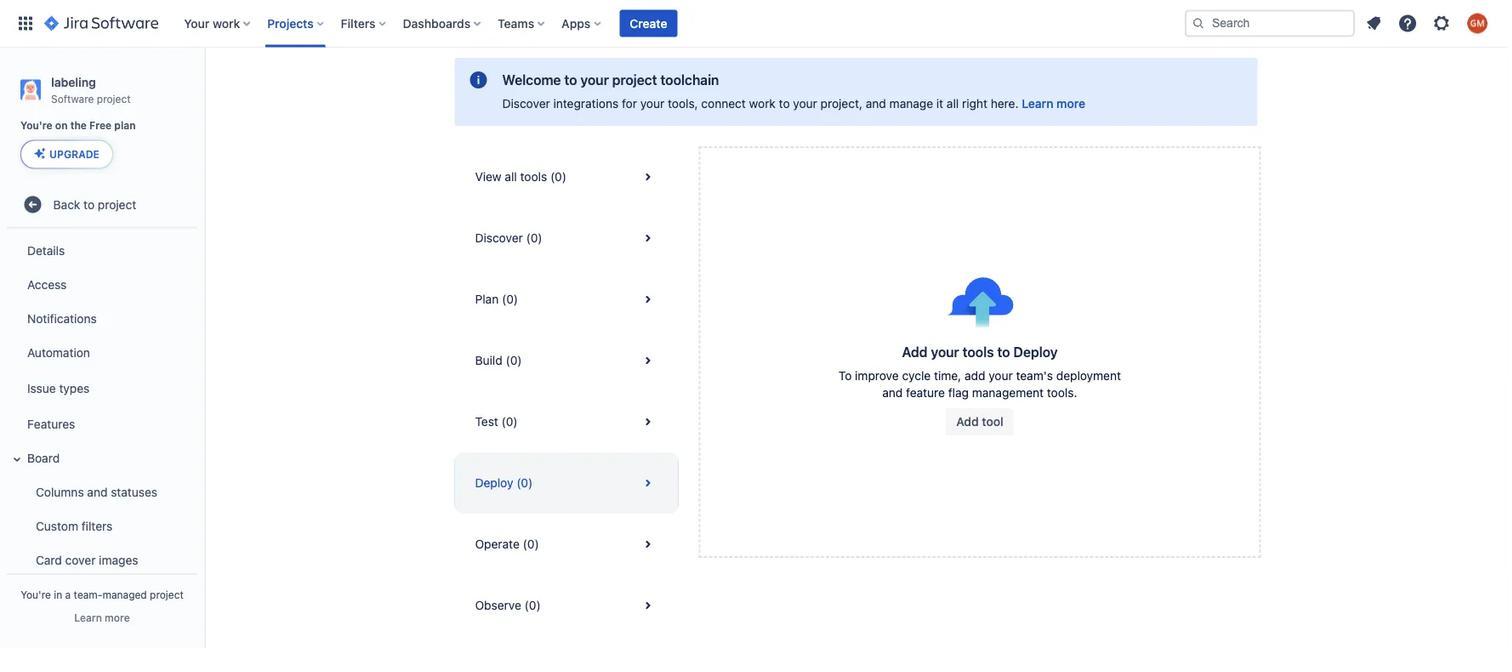 Task type: describe. For each thing, give the bounding box(es) containing it.
appswitcher icon image
[[15, 13, 36, 34]]

add for tool
[[956, 415, 979, 429]]

types
[[59, 381, 90, 395]]

cycle
[[902, 369, 931, 383]]

access
[[27, 277, 67, 291]]

a
[[65, 589, 71, 601]]

team's
[[1016, 369, 1053, 383]]

deployment
[[1056, 369, 1121, 383]]

help image
[[1398, 13, 1418, 34]]

details
[[27, 243, 65, 257]]

dashboards button
[[398, 10, 488, 37]]

flag
[[948, 386, 969, 400]]

features
[[27, 417, 75, 431]]

(0) for observe (0)
[[525, 598, 541, 613]]

details link
[[7, 233, 197, 267]]

1 vertical spatial learn more button
[[74, 611, 130, 624]]

0 vertical spatial learn more button
[[1022, 95, 1086, 112]]

filters
[[81, 519, 113, 533]]

upgrade
[[49, 148, 99, 160]]

and inside the add your tools to deploy to improve cycle time, add your team's deployment and feature flag management tools.
[[883, 386, 903, 400]]

notifications link
[[7, 301, 197, 335]]

more inside welcome to your project toolchain discover integrations for your tools, connect work to your project, and manage it all right here. learn more
[[1057, 97, 1086, 111]]

discover (0) button
[[455, 208, 678, 269]]

project,
[[821, 97, 863, 111]]

for
[[622, 97, 637, 111]]

tool
[[982, 415, 1004, 429]]

upgrade button
[[21, 141, 112, 168]]

(0) for plan (0)
[[502, 292, 518, 306]]

discover (0)
[[475, 231, 542, 245]]

to up integrations
[[564, 72, 577, 88]]

automation
[[27, 345, 90, 359]]

all inside button
[[505, 170, 517, 184]]

observe
[[475, 598, 521, 613]]

deploy inside the add your tools to deploy to improve cycle time, add your team's deployment and feature flag management tools.
[[1014, 344, 1058, 360]]

it
[[937, 97, 944, 111]]

apps button
[[557, 10, 608, 37]]

toolchain
[[661, 72, 719, 88]]

feature
[[906, 386, 945, 400]]

view
[[475, 170, 502, 184]]

work inside your work popup button
[[213, 16, 240, 30]]

expand image
[[7, 449, 27, 469]]

all inside welcome to your project toolchain discover integrations for your tools, connect work to your project, and manage it all right here. learn more
[[947, 97, 959, 111]]

notifications
[[27, 311, 97, 325]]

test (0) button
[[455, 391, 678, 453]]

add
[[965, 369, 986, 383]]

your profile and settings image
[[1468, 13, 1488, 34]]

connect
[[701, 97, 746, 111]]

projects
[[267, 16, 314, 30]]

columns and statuses link
[[17, 475, 197, 509]]

your left project,
[[793, 97, 817, 111]]

add tool
[[956, 415, 1004, 429]]

your work button
[[179, 10, 257, 37]]

time,
[[934, 369, 961, 383]]

work inside welcome to your project toolchain discover integrations for your tools, connect work to your project, and manage it all right here. learn more
[[749, 97, 776, 111]]

build
[[475, 353, 503, 368]]

group containing details
[[3, 228, 197, 648]]

view all tools (0)
[[475, 170, 567, 184]]

your up management
[[989, 369, 1013, 383]]

back to project
[[53, 197, 136, 211]]

observe (0) button
[[455, 575, 678, 636]]

operate (0) button
[[455, 514, 678, 575]]

notifications image
[[1364, 13, 1384, 34]]

deploy (0)
[[475, 476, 533, 490]]

sidebar navigation image
[[185, 68, 223, 102]]

the
[[70, 120, 87, 132]]

to left project,
[[779, 97, 790, 111]]

observe (0)
[[475, 598, 541, 613]]

(0) for discover (0)
[[526, 231, 542, 245]]

in
[[54, 589, 62, 601]]

create button
[[620, 10, 678, 37]]

(0) for deploy (0)
[[517, 476, 533, 490]]

features link
[[7, 407, 197, 441]]

managed
[[102, 589, 147, 601]]

apps
[[562, 16, 591, 30]]

statuses
[[111, 485, 157, 499]]

access link
[[7, 267, 197, 301]]

issue types
[[27, 381, 90, 395]]

plan (0) button
[[455, 269, 678, 330]]

custom filters link
[[17, 509, 197, 543]]

tools.
[[1047, 386, 1077, 400]]

columns and statuses
[[36, 485, 157, 499]]

automation link
[[7, 335, 197, 370]]

custom filters
[[36, 519, 113, 533]]

projects button
[[262, 10, 331, 37]]

discover inside discover (0) button
[[475, 231, 523, 245]]



Task type: locate. For each thing, give the bounding box(es) containing it.
1 horizontal spatial learn more button
[[1022, 95, 1086, 112]]

add inside the add your tools to deploy to improve cycle time, add your team's deployment and feature flag management tools.
[[902, 344, 928, 360]]

cover
[[65, 553, 96, 567]]

tools
[[520, 170, 547, 184], [963, 344, 994, 360]]

1 vertical spatial add
[[956, 415, 979, 429]]

your right 'for'
[[640, 97, 665, 111]]

banner containing your work
[[0, 0, 1508, 48]]

card cover images link
[[17, 543, 197, 577]]

project up details link on the top left of the page
[[98, 197, 136, 211]]

more down 'managed' in the left of the page
[[105, 612, 130, 624]]

add inside button
[[956, 415, 979, 429]]

0 vertical spatial more
[[1057, 97, 1086, 111]]

(0) down view all tools (0)
[[526, 231, 542, 245]]

tools for (0)
[[520, 170, 547, 184]]

you're
[[20, 120, 52, 132], [21, 589, 51, 601]]

back
[[53, 197, 80, 211]]

board button
[[7, 441, 197, 475]]

more inside button
[[105, 612, 130, 624]]

to right back
[[83, 197, 95, 211]]

jira software image
[[44, 13, 158, 34], [44, 13, 158, 34]]

1 horizontal spatial work
[[749, 97, 776, 111]]

your up integrations
[[581, 72, 609, 88]]

to
[[839, 369, 852, 383]]

card cover images
[[36, 553, 138, 567]]

(0) for operate (0)
[[523, 537, 539, 551]]

all right the view
[[505, 170, 517, 184]]

project up 'for'
[[612, 72, 657, 88]]

welcome
[[502, 72, 561, 88]]

project inside welcome to your project toolchain discover integrations for your tools, connect work to your project, and manage it all right here. learn more
[[612, 72, 657, 88]]

plan (0)
[[475, 292, 518, 306]]

filters button
[[336, 10, 393, 37]]

discover up plan (0)
[[475, 231, 523, 245]]

0 vertical spatial deploy
[[1014, 344, 1058, 360]]

you're on the free plan
[[20, 120, 136, 132]]

you're in a team-managed project
[[21, 589, 184, 601]]

you're left the in
[[21, 589, 51, 601]]

1 vertical spatial learn
[[74, 612, 102, 624]]

0 vertical spatial and
[[866, 97, 886, 111]]

and inside group
[[87, 485, 108, 499]]

2 you're from the top
[[21, 589, 51, 601]]

1 vertical spatial discover
[[475, 231, 523, 245]]

add your tools to deploy to improve cycle time, add your team's deployment and feature flag management tools.
[[839, 344, 1121, 400]]

1 vertical spatial tools
[[963, 344, 994, 360]]

learn right here.
[[1022, 97, 1054, 111]]

discover
[[502, 97, 550, 111], [475, 231, 523, 245]]

primary element
[[10, 0, 1185, 47]]

your up time,
[[931, 344, 959, 360]]

deploy inside 'button'
[[475, 476, 513, 490]]

build (0) button
[[455, 330, 678, 391]]

and up filters
[[87, 485, 108, 499]]

create
[[630, 16, 667, 30]]

all right it
[[947, 97, 959, 111]]

1 vertical spatial all
[[505, 170, 517, 184]]

and inside welcome to your project toolchain discover integrations for your tools, connect work to your project, and manage it all right here. learn more
[[866, 97, 886, 111]]

(0) up operate (0)
[[517, 476, 533, 490]]

1 vertical spatial you're
[[21, 589, 51, 601]]

improve
[[855, 369, 899, 383]]

and
[[866, 97, 886, 111], [883, 386, 903, 400], [87, 485, 108, 499]]

add for your
[[902, 344, 928, 360]]

deploy up team's
[[1014, 344, 1058, 360]]

work right your
[[213, 16, 240, 30]]

(0) right "observe"
[[525, 598, 541, 613]]

and down improve
[[883, 386, 903, 400]]

1 horizontal spatial deploy
[[1014, 344, 1058, 360]]

to up management
[[997, 344, 1010, 360]]

software
[[51, 93, 94, 104]]

1 vertical spatial deploy
[[475, 476, 513, 490]]

learn more
[[74, 612, 130, 624]]

card
[[36, 553, 62, 567]]

learn more button right here.
[[1022, 95, 1086, 112]]

filters
[[341, 16, 376, 30]]

1 horizontal spatial tools
[[963, 344, 994, 360]]

1 you're from the top
[[20, 120, 52, 132]]

1 horizontal spatial more
[[1057, 97, 1086, 111]]

0 horizontal spatial learn more button
[[74, 611, 130, 624]]

learn inside button
[[74, 612, 102, 624]]

project inside labeling software project
[[97, 93, 131, 104]]

Search field
[[1185, 10, 1355, 37]]

teams
[[498, 16, 534, 30]]

operate
[[475, 537, 520, 551]]

1 vertical spatial work
[[749, 97, 776, 111]]

learn more button down 'you're in a team-managed project'
[[74, 611, 130, 624]]

right
[[962, 97, 988, 111]]

settings image
[[1432, 13, 1452, 34]]

0 horizontal spatial more
[[105, 612, 130, 624]]

images
[[99, 553, 138, 567]]

your
[[581, 72, 609, 88], [640, 97, 665, 111], [793, 97, 817, 111], [931, 344, 959, 360], [989, 369, 1013, 383]]

(0) right test
[[502, 415, 518, 429]]

labeling
[[51, 75, 96, 89]]

on
[[55, 120, 68, 132]]

banner
[[0, 0, 1508, 48]]

deploy (0) button
[[455, 453, 678, 514]]

(0) for build (0)
[[506, 353, 522, 368]]

team-
[[74, 589, 102, 601]]

build (0)
[[475, 353, 522, 368]]

and right project,
[[866, 97, 886, 111]]

(0) right build
[[506, 353, 522, 368]]

0 horizontal spatial all
[[505, 170, 517, 184]]

tools up add
[[963, 344, 994, 360]]

tools right the view
[[520, 170, 547, 184]]

0 vertical spatial discover
[[502, 97, 550, 111]]

management
[[972, 386, 1044, 400]]

issue types link
[[7, 370, 197, 407]]

0 vertical spatial all
[[947, 97, 959, 111]]

(0) inside button
[[550, 170, 567, 184]]

(0)
[[550, 170, 567, 184], [526, 231, 542, 245], [502, 292, 518, 306], [506, 353, 522, 368], [502, 415, 518, 429], [517, 476, 533, 490], [523, 537, 539, 551], [525, 598, 541, 613]]

dashboards
[[403, 16, 471, 30]]

plan
[[114, 120, 136, 132]]

add up cycle
[[902, 344, 928, 360]]

deploy down test (0)
[[475, 476, 513, 490]]

back to project link
[[7, 187, 197, 221]]

plan
[[475, 292, 499, 306]]

add tool button
[[946, 408, 1014, 436]]

1 horizontal spatial all
[[947, 97, 959, 111]]

group
[[3, 228, 197, 648]]

tools inside button
[[520, 170, 547, 184]]

labeling software project
[[51, 75, 131, 104]]

1 horizontal spatial learn
[[1022, 97, 1054, 111]]

your
[[184, 16, 210, 30]]

0 horizontal spatial tools
[[520, 170, 547, 184]]

tools inside the add your tools to deploy to improve cycle time, add your team's deployment and feature flag management tools.
[[963, 344, 994, 360]]

work right connect
[[749, 97, 776, 111]]

0 horizontal spatial deploy
[[475, 476, 513, 490]]

(0) for test (0)
[[502, 415, 518, 429]]

0 horizontal spatial work
[[213, 16, 240, 30]]

discover inside welcome to your project toolchain discover integrations for your tools, connect work to your project, and manage it all right here. learn more
[[502, 97, 550, 111]]

you're for you're in a team-managed project
[[21, 589, 51, 601]]

1 vertical spatial and
[[883, 386, 903, 400]]

learn down team-
[[74, 612, 102, 624]]

more
[[1057, 97, 1086, 111], [105, 612, 130, 624]]

more right here.
[[1057, 97, 1086, 111]]

work
[[213, 16, 240, 30], [749, 97, 776, 111]]

your work
[[184, 16, 240, 30]]

tools for to
[[963, 344, 994, 360]]

0 vertical spatial add
[[902, 344, 928, 360]]

(0) right operate
[[523, 537, 539, 551]]

0 horizontal spatial add
[[902, 344, 928, 360]]

(0) up discover (0) button
[[550, 170, 567, 184]]

project
[[612, 72, 657, 88], [97, 93, 131, 104], [98, 197, 136, 211], [150, 589, 184, 601]]

custom
[[36, 519, 78, 533]]

deploy
[[1014, 344, 1058, 360], [475, 476, 513, 490]]

(0) right the plan
[[502, 292, 518, 306]]

manage
[[890, 97, 933, 111]]

2 vertical spatial and
[[87, 485, 108, 499]]

operate (0)
[[475, 537, 539, 551]]

project right 'managed' in the left of the page
[[150, 589, 184, 601]]

1 vertical spatial more
[[105, 612, 130, 624]]

integrations
[[553, 97, 619, 111]]

0 vertical spatial you're
[[20, 120, 52, 132]]

test (0)
[[475, 415, 518, 429]]

teams button
[[493, 10, 551, 37]]

project up plan
[[97, 93, 131, 104]]

you're left on
[[20, 120, 52, 132]]

issue
[[27, 381, 56, 395]]

0 vertical spatial learn
[[1022, 97, 1054, 111]]

learn inside welcome to your project toolchain discover integrations for your tools, connect work to your project, and manage it all right here. learn more
[[1022, 97, 1054, 111]]

welcome to your project toolchain discover integrations for your tools, connect work to your project, and manage it all right here. learn more
[[502, 72, 1086, 111]]

board
[[27, 451, 60, 465]]

0 horizontal spatial learn
[[74, 612, 102, 624]]

to inside the add your tools to deploy to improve cycle time, add your team's deployment and feature flag management tools.
[[997, 344, 1010, 360]]

add left tool
[[956, 415, 979, 429]]

0 vertical spatial work
[[213, 16, 240, 30]]

tools,
[[668, 97, 698, 111]]

discover down welcome
[[502, 97, 550, 111]]

test
[[475, 415, 498, 429]]

0 vertical spatial tools
[[520, 170, 547, 184]]

1 horizontal spatial add
[[956, 415, 979, 429]]

search image
[[1192, 17, 1205, 30]]

you're for you're on the free plan
[[20, 120, 52, 132]]

add
[[902, 344, 928, 360], [956, 415, 979, 429]]



Task type: vqa. For each thing, say whether or not it's contained in the screenshot.
External
no



